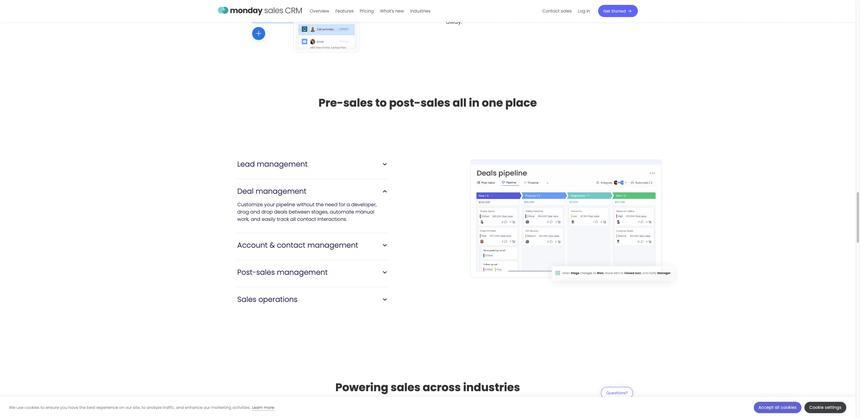 Task type: locate. For each thing, give the bounding box(es) containing it.
industries
[[410, 8, 431, 14]]

we use cookies to ensure you have the best experience on our site, to analyze traffic, and enhance our marketing activities. learn more
[[9, 405, 274, 411]]

cookies right the accept
[[781, 406, 797, 411]]

questions?
[[607, 391, 628, 397]]

sales inside button
[[561, 8, 572, 14]]

1 horizontal spatial our
[[204, 405, 210, 411]]

deals
[[274, 209, 288, 216]]

get
[[604, 8, 611, 14]]

sales
[[561, 8, 572, 14], [343, 95, 373, 111], [421, 95, 451, 111], [391, 380, 421, 396]]

new
[[395, 8, 404, 14]]

to left post-
[[376, 95, 387, 111]]

and right "work,"
[[251, 216, 261, 223]]

without
[[297, 202, 315, 209]]

contact
[[543, 8, 560, 14]]

a
[[347, 202, 350, 209]]

0 horizontal spatial the
[[79, 405, 86, 411]]

cookies right use
[[25, 405, 39, 411]]

between
[[289, 209, 310, 216]]

to left ensure
[[41, 405, 44, 411]]

need
[[325, 202, 338, 209]]

accept all cookies
[[759, 406, 797, 411]]

pricing link
[[357, 6, 377, 16]]

the
[[316, 202, 324, 209], [79, 405, 86, 411]]

pre-
[[319, 95, 343, 111]]

track
[[277, 216, 289, 223]]

get started button
[[598, 5, 638, 17]]

main element
[[307, 0, 638, 22]]

2 tab list from the top
[[237, 243, 387, 271]]

1 horizontal spatial cookies
[[781, 406, 797, 411]]

and
[[250, 209, 260, 216], [251, 216, 261, 223], [176, 405, 184, 411]]

powering
[[336, 380, 389, 396]]

all inside button
[[775, 406, 780, 411]]

ensure
[[46, 405, 59, 411]]

0 vertical spatial all
[[453, 95, 467, 111]]

cookies inside button
[[781, 406, 797, 411]]

pricing
[[360, 8, 374, 14]]

what's new link
[[377, 6, 407, 16]]

2 horizontal spatial all
[[775, 406, 780, 411]]

the left best
[[79, 405, 86, 411]]

contact sales
[[543, 8, 572, 14]]

automate
[[330, 209, 354, 216]]

accept all cookies button
[[754, 403, 802, 414]]

customize
[[237, 202, 263, 209]]

overview
[[310, 8, 329, 14]]

0 vertical spatial in
[[587, 8, 590, 14]]

for
[[339, 202, 345, 209]]

1 horizontal spatial all
[[453, 95, 467, 111]]

1 vertical spatial and
[[251, 216, 261, 223]]

stages,
[[311, 209, 329, 216]]

0 horizontal spatial all
[[290, 216, 296, 223]]

contact
[[297, 216, 316, 223]]

questions? button
[[601, 388, 633, 404]]

in left one at the top of page
[[469, 95, 480, 111]]

cookies
[[25, 405, 39, 411], [781, 406, 797, 411]]

we
[[9, 405, 15, 411]]

our right enhance
[[204, 405, 210, 411]]

tab list
[[237, 162, 387, 189], [237, 243, 387, 271], [237, 271, 387, 298]]

0 horizontal spatial cookies
[[25, 405, 39, 411]]

experience
[[96, 405, 118, 411]]

1 horizontal spatial in
[[587, 8, 590, 14]]

to right site,
[[142, 405, 146, 411]]

our right on
[[125, 405, 132, 411]]

drop
[[261, 209, 273, 216]]

overview link
[[307, 6, 333, 16]]

features
[[336, 8, 354, 14]]

you
[[60, 405, 67, 411]]

contact sales button
[[540, 6, 575, 16]]

all
[[453, 95, 467, 111], [290, 216, 296, 223], [775, 406, 780, 411]]

1 horizontal spatial the
[[316, 202, 324, 209]]

pipeline
[[276, 202, 295, 209]]

list
[[540, 0, 593, 22]]

0 horizontal spatial in
[[469, 95, 480, 111]]

2 vertical spatial all
[[775, 406, 780, 411]]

drag
[[237, 209, 249, 216]]

our
[[125, 405, 132, 411], [204, 405, 210, 411]]

0 vertical spatial the
[[316, 202, 324, 209]]

the up stages,
[[316, 202, 324, 209]]

in right the log
[[587, 8, 590, 14]]

0 horizontal spatial our
[[125, 405, 132, 411]]

in
[[587, 8, 590, 14], [469, 95, 480, 111]]

1 vertical spatial all
[[290, 216, 296, 223]]

to
[[376, 95, 387, 111], [41, 405, 44, 411], [142, 405, 146, 411]]

list containing contact sales
[[540, 0, 593, 22]]

customize your pipeline without the need for a developer, drag and drop deals between stages, automate manual work, and easily track all contact interactions.
[[237, 202, 377, 223]]

activities.
[[232, 405, 251, 411]]

dialog
[[0, 398, 856, 419]]

and right traffic,
[[176, 405, 184, 411]]

what's
[[380, 8, 394, 14]]

place
[[506, 95, 537, 111]]

manual
[[356, 209, 375, 216]]

customize your pipeline without the need for a developer, drag and drop deals between stages, automate manual work, and easily track all contact interactions. tab list
[[237, 189, 387, 243]]

and down customize
[[250, 209, 260, 216]]



Task type: vqa. For each thing, say whether or not it's contained in the screenshot.
1 to the top
no



Task type: describe. For each thing, give the bounding box(es) containing it.
0 vertical spatial and
[[250, 209, 260, 216]]

site,
[[133, 405, 140, 411]]

customize your pipeline without the need for a developer, drag and drop deals between stages, automate manual work, and easily track all contact interactions. tab
[[237, 189, 387, 224]]

3 tab list from the top
[[237, 271, 387, 298]]

cookies for use
[[25, 405, 39, 411]]

log in link
[[575, 6, 593, 16]]

accept
[[759, 406, 774, 411]]

settings
[[825, 406, 842, 411]]

post-
[[389, 95, 421, 111]]

industries link
[[407, 6, 434, 16]]

2 horizontal spatial to
[[376, 95, 387, 111]]

1 horizontal spatial to
[[142, 405, 146, 411]]

traffic,
[[163, 405, 175, 411]]

2 our from the left
[[204, 405, 210, 411]]

marketing
[[211, 405, 231, 411]]

started
[[612, 8, 626, 14]]

1 our from the left
[[125, 405, 132, 411]]

enhance
[[185, 405, 203, 411]]

learn more link
[[252, 405, 274, 411]]

work,
[[237, 216, 249, 223]]

dialog containing we use cookies to ensure you have the best experience on our site, to analyze traffic, and enhance our marketing activities.
[[0, 398, 856, 419]]

one
[[482, 95, 503, 111]]

1 tab list from the top
[[237, 162, 387, 189]]

tabs deals updated image
[[469, 154, 680, 322]]

2 vertical spatial and
[[176, 405, 184, 411]]

1 vertical spatial in
[[469, 95, 480, 111]]

developer,
[[351, 202, 377, 209]]

learn
[[252, 405, 263, 411]]

easily
[[262, 216, 276, 223]]

your
[[264, 202, 275, 209]]

in inside log in link
[[587, 8, 590, 14]]

get started
[[604, 8, 626, 14]]

cookie
[[810, 406, 824, 411]]

use
[[17, 405, 24, 411]]

have
[[68, 405, 78, 411]]

more
[[264, 405, 274, 411]]

sales for pre-
[[343, 95, 373, 111]]

sales for contact
[[561, 8, 572, 14]]

best
[[87, 405, 95, 411]]

industries
[[463, 380, 520, 396]]

monday.com crm and sales image
[[218, 4, 302, 17]]

on
[[119, 405, 124, 411]]

features link
[[333, 6, 357, 16]]

across
[[423, 380, 461, 396]]

cookie settings button
[[805, 403, 847, 414]]

interactions.
[[318, 216, 347, 223]]

0 horizontal spatial to
[[41, 405, 44, 411]]

all inside customize your pipeline without the need for a developer, drag and drop deals between stages, automate manual work, and easily track all contact interactions.
[[290, 216, 296, 223]]

log in
[[578, 8, 590, 14]]

analyze
[[147, 405, 162, 411]]

what's new
[[380, 8, 404, 14]]

the inside customize your pipeline without the need for a developer, drag and drop deals between stages, automate manual work, and easily track all contact interactions.
[[316, 202, 324, 209]]

pre-sales to post-sales all in one place
[[319, 95, 537, 111]]

log
[[578, 8, 586, 14]]

sales for powering
[[391, 380, 421, 396]]

mobile communication image
[[237, 0, 428, 57]]

cookie settings
[[810, 406, 842, 411]]

1 vertical spatial the
[[79, 405, 86, 411]]

powering sales across industries
[[336, 380, 520, 396]]

cookies for all
[[781, 406, 797, 411]]



